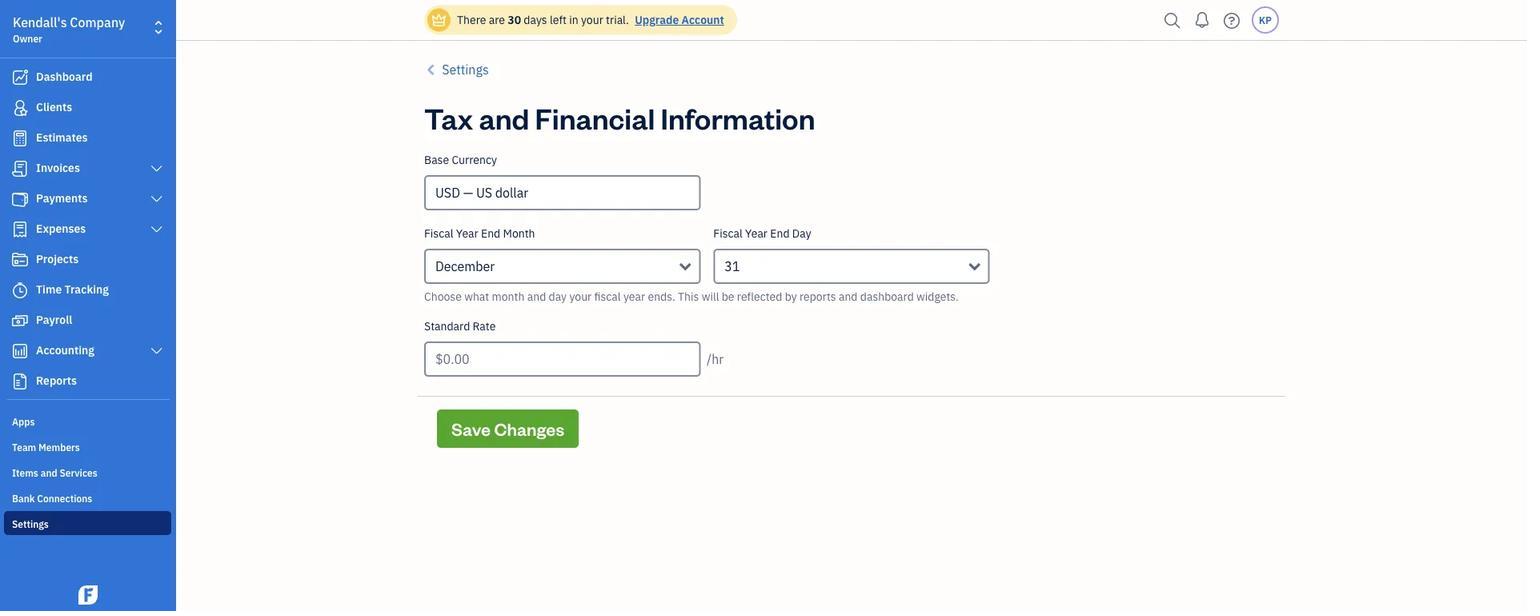 Task type: vqa. For each thing, say whether or not it's contained in the screenshot.
Kendall's Company Owner on the left top
yes



Task type: describe. For each thing, give the bounding box(es) containing it.
days
[[524, 12, 547, 27]]

30
[[508, 12, 521, 27]]

payroll link
[[4, 307, 171, 335]]

kendall's company owner
[[13, 14, 125, 45]]

there
[[457, 12, 486, 27]]

and right the "reports"
[[839, 289, 858, 304]]

crown image
[[431, 12, 448, 28]]

expenses
[[36, 221, 86, 236]]

invoice image
[[10, 161, 30, 177]]

reports link
[[4, 367, 171, 396]]

tax and financial information
[[424, 98, 815, 136]]

save changes
[[452, 417, 564, 440]]

items and services link
[[4, 460, 171, 484]]

day
[[792, 226, 811, 241]]

choose what month and day your fiscal year ends. this will be reflected by reports and dashboard widgets.
[[424, 289, 959, 304]]

projects
[[36, 252, 79, 267]]

account
[[682, 12, 724, 27]]

project image
[[10, 252, 30, 268]]

month
[[503, 226, 535, 241]]

items
[[12, 467, 38, 480]]

this
[[678, 289, 699, 304]]

team
[[12, 441, 36, 454]]

clients
[[36, 100, 72, 114]]

Fiscal Year End Day field
[[714, 249, 990, 284]]

client image
[[10, 100, 30, 116]]

kp
[[1259, 14, 1272, 26]]

bank
[[12, 492, 35, 505]]

apps link
[[4, 409, 171, 433]]

chevron large down image for accounting
[[149, 345, 164, 358]]

are
[[489, 12, 505, 27]]

save
[[452, 417, 491, 440]]

freshbooks image
[[75, 586, 101, 605]]

bank connections link
[[4, 486, 171, 510]]

chevron large down image for expenses
[[149, 223, 164, 236]]

standard rate
[[424, 319, 496, 334]]

money image
[[10, 313, 30, 329]]

apps
[[12, 415, 35, 428]]

reports
[[36, 373, 77, 388]]

by
[[785, 289, 797, 304]]

timer image
[[10, 283, 30, 299]]

1 vertical spatial your
[[569, 289, 592, 304]]

december
[[435, 258, 495, 275]]

accounting
[[36, 343, 94, 358]]

team members link
[[4, 435, 171, 459]]

year for 31
[[745, 226, 768, 241]]

and left the day
[[527, 289, 546, 304]]

dashboard link
[[4, 63, 171, 92]]

widgets.
[[917, 289, 959, 304]]

settings button
[[424, 60, 489, 79]]

0 vertical spatial your
[[581, 12, 603, 27]]

services
[[60, 467, 97, 480]]

changes
[[494, 417, 564, 440]]

fiscal for december
[[424, 226, 453, 241]]

be
[[722, 289, 735, 304]]

tax
[[424, 98, 473, 136]]

main element
[[0, 0, 216, 612]]

fiscal for 31
[[714, 226, 743, 241]]

and inside main 'element'
[[41, 467, 57, 480]]

rate
[[473, 319, 496, 334]]



Task type: locate. For each thing, give the bounding box(es) containing it.
end left day
[[770, 226, 790, 241]]

accounting link
[[4, 337, 171, 366]]

1 end from the left
[[481, 226, 501, 241]]

your right 'in'
[[581, 12, 603, 27]]

chevron large down image inside accounting link
[[149, 345, 164, 358]]

1 horizontal spatial settings
[[442, 61, 489, 78]]

settings inside settings button
[[442, 61, 489, 78]]

will
[[702, 289, 719, 304]]

settings inside settings link
[[12, 518, 49, 531]]

payments link
[[4, 185, 171, 214]]

31
[[725, 258, 740, 275]]

year
[[624, 289, 645, 304]]

0 vertical spatial settings
[[442, 61, 489, 78]]

search image
[[1160, 8, 1186, 32]]

dashboard image
[[10, 70, 30, 86]]

clients link
[[4, 94, 171, 122]]

fiscal year end month
[[424, 226, 535, 241]]

0 horizontal spatial fiscal
[[424, 226, 453, 241]]

owner
[[13, 32, 42, 45]]

connections
[[37, 492, 92, 505]]

expenses link
[[4, 215, 171, 244]]

chevron large down image inside expenses link
[[149, 223, 164, 236]]

upgrade
[[635, 12, 679, 27]]

0 vertical spatial chevron large down image
[[149, 193, 164, 206]]

projects link
[[4, 246, 171, 275]]

year for december
[[456, 226, 478, 241]]

dashboard
[[36, 69, 93, 84]]

fiscal
[[424, 226, 453, 241], [714, 226, 743, 241]]

1 vertical spatial settings
[[12, 518, 49, 531]]

fiscal up '31'
[[714, 226, 743, 241]]

time
[[36, 282, 62, 297]]

3 chevron large down image from the top
[[149, 345, 164, 358]]

year up december
[[456, 226, 478, 241]]

chevron large down image inside payments link
[[149, 193, 164, 206]]

1 fiscal from the left
[[424, 226, 453, 241]]

estimate image
[[10, 130, 30, 146]]

kp button
[[1252, 6, 1279, 34]]

currency
[[452, 153, 497, 167]]

bank connections
[[12, 492, 92, 505]]

0 horizontal spatial end
[[481, 226, 501, 241]]

2 end from the left
[[770, 226, 790, 241]]

1 horizontal spatial fiscal
[[714, 226, 743, 241]]

2 fiscal from the left
[[714, 226, 743, 241]]

chevron large down image
[[149, 193, 164, 206], [149, 223, 164, 236], [149, 345, 164, 358]]

settings link
[[4, 512, 171, 536]]

end for december
[[481, 226, 501, 241]]

standard
[[424, 319, 470, 334]]

team members
[[12, 441, 80, 454]]

chevronleft image
[[424, 60, 439, 79]]

ends.
[[648, 289, 675, 304]]

2 vertical spatial chevron large down image
[[149, 345, 164, 358]]

settings
[[442, 61, 489, 78], [12, 518, 49, 531]]

in
[[569, 12, 578, 27]]

company
[[70, 14, 125, 31]]

end left month
[[481, 226, 501, 241]]

payroll
[[36, 313, 72, 327]]

payment image
[[10, 191, 30, 207]]

left
[[550, 12, 567, 27]]

kendall's
[[13, 14, 67, 31]]

fiscal up december
[[424, 226, 453, 241]]

Currency text field
[[426, 177, 699, 209]]

/hr
[[707, 351, 724, 368]]

and right items
[[41, 467, 57, 480]]

reports
[[800, 289, 836, 304]]

Standard Rate text field
[[424, 342, 701, 377]]

chevron large down image for payments
[[149, 193, 164, 206]]

0 horizontal spatial year
[[456, 226, 478, 241]]

expense image
[[10, 222, 30, 238]]

information
[[661, 98, 815, 136]]

year left day
[[745, 226, 768, 241]]

there are 30 days left in your trial. upgrade account
[[457, 12, 724, 27]]

2 year from the left
[[745, 226, 768, 241]]

report image
[[10, 374, 30, 390]]

base currency
[[424, 153, 497, 167]]

your right the day
[[569, 289, 592, 304]]

1 horizontal spatial end
[[770, 226, 790, 241]]

dashboard
[[860, 289, 914, 304]]

settings right chevronleft image
[[442, 61, 489, 78]]

end for 31
[[770, 226, 790, 241]]

time tracking
[[36, 282, 109, 297]]

end
[[481, 226, 501, 241], [770, 226, 790, 241]]

invoices
[[36, 161, 80, 175]]

your
[[581, 12, 603, 27], [569, 289, 592, 304]]

estimates link
[[4, 124, 171, 153]]

members
[[38, 441, 80, 454]]

tracking
[[64, 282, 109, 297]]

month
[[492, 289, 525, 304]]

1 horizontal spatial year
[[745, 226, 768, 241]]

base
[[424, 153, 449, 167]]

Fiscal Year End Month field
[[424, 249, 701, 284]]

0 horizontal spatial settings
[[12, 518, 49, 531]]

items and services
[[12, 467, 97, 480]]

invoices link
[[4, 155, 171, 183]]

chart image
[[10, 343, 30, 359]]

2 chevron large down image from the top
[[149, 223, 164, 236]]

year
[[456, 226, 478, 241], [745, 226, 768, 241]]

1 chevron large down image from the top
[[149, 193, 164, 206]]

financial
[[535, 98, 655, 136]]

day
[[549, 289, 567, 304]]

1 vertical spatial chevron large down image
[[149, 223, 164, 236]]

payments
[[36, 191, 88, 206]]

chevron large down image
[[149, 163, 164, 175]]

go to help image
[[1219, 8, 1245, 32]]

fiscal
[[594, 289, 621, 304]]

fiscal year end day
[[714, 226, 811, 241]]

and up currency
[[479, 98, 529, 136]]

what
[[464, 289, 489, 304]]

1 year from the left
[[456, 226, 478, 241]]

upgrade account link
[[632, 12, 724, 27]]

settings down the bank
[[12, 518, 49, 531]]

save changes button
[[437, 410, 579, 448]]

reflected
[[737, 289, 782, 304]]

choose
[[424, 289, 462, 304]]

trial.
[[606, 12, 629, 27]]

estimates
[[36, 130, 88, 145]]

time tracking link
[[4, 276, 171, 305]]

and
[[479, 98, 529, 136], [527, 289, 546, 304], [839, 289, 858, 304], [41, 467, 57, 480]]

notifications image
[[1190, 4, 1215, 36]]



